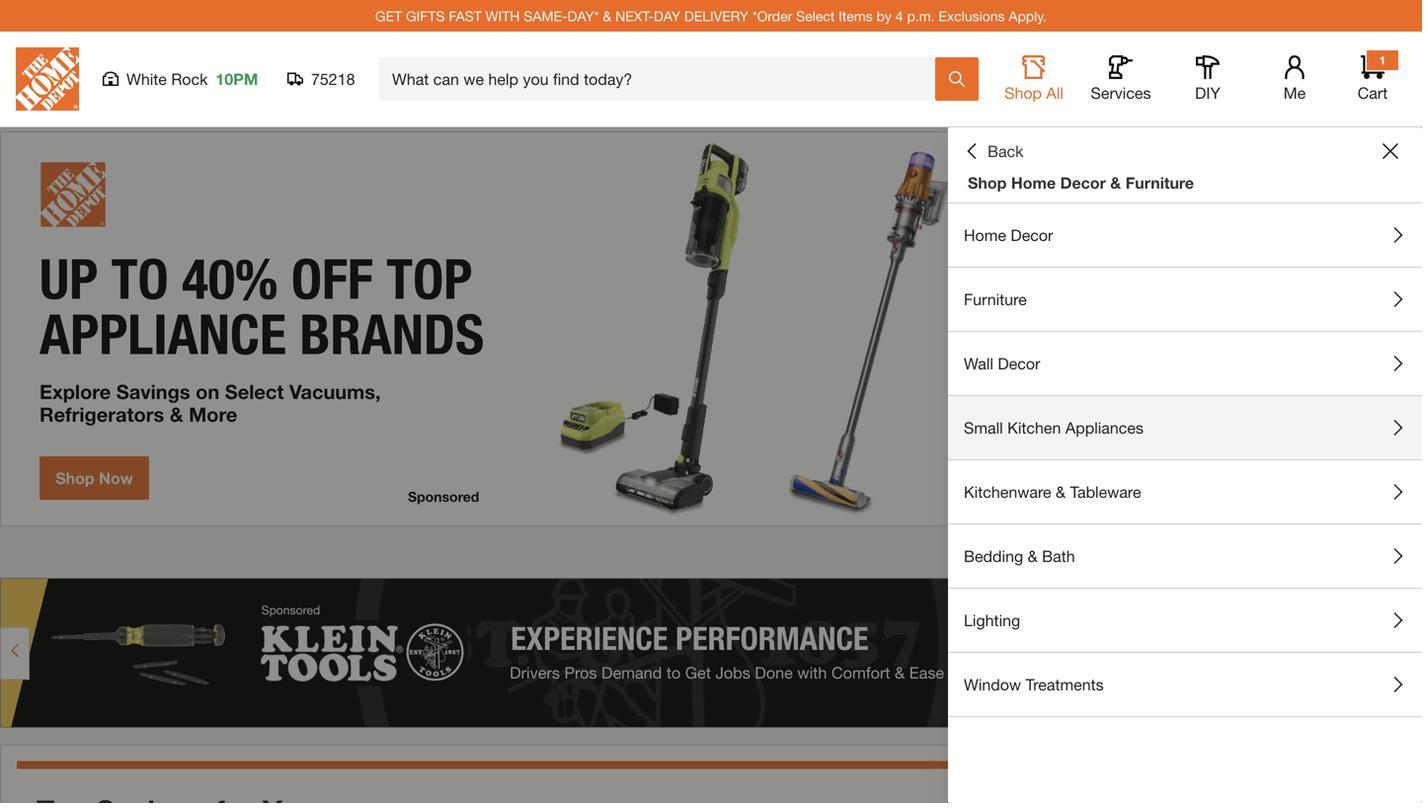 Task type: describe. For each thing, give the bounding box(es) containing it.
home inside button
[[964, 226, 1007, 245]]

with
[[486, 8, 520, 24]]

get gifts fast with same-day* & next-day delivery *order select items by 4 p.m. exclusions apply.
[[375, 8, 1047, 24]]

rock
[[171, 70, 208, 88]]

small
[[964, 418, 1004, 437]]

lighting button
[[949, 589, 1423, 652]]

furniture inside 'button'
[[964, 290, 1027, 309]]

bedding & bath
[[964, 547, 1076, 566]]

window treatments button
[[949, 653, 1423, 716]]

bedding
[[964, 547, 1024, 566]]

0 vertical spatial furniture
[[1126, 173, 1195, 192]]

kitchenware & tableware
[[964, 483, 1142, 501]]

wall
[[964, 354, 994, 373]]

shop home decor & furniture
[[968, 173, 1195, 192]]

home decor
[[964, 226, 1054, 245]]

apply.
[[1009, 8, 1047, 24]]

by
[[877, 8, 892, 24]]

appliances
[[1066, 418, 1144, 437]]

me
[[1284, 83, 1306, 102]]

me button
[[1264, 55, 1327, 103]]

& left bath
[[1028, 547, 1038, 566]]

back button
[[964, 141, 1024, 161]]

same-
[[524, 8, 568, 24]]

p.m.
[[908, 8, 935, 24]]

day*
[[568, 8, 599, 24]]

treatments
[[1026, 675, 1104, 694]]

kitchen
[[1008, 418, 1062, 437]]

4
[[896, 8, 904, 24]]

drawer close image
[[1383, 143, 1399, 159]]

all
[[1047, 83, 1064, 102]]

diy
[[1196, 83, 1221, 102]]

1
[[1380, 53, 1387, 67]]

shop for shop all
[[1005, 83, 1042, 102]]

white
[[126, 70, 167, 88]]

day
[[654, 8, 681, 24]]

the home depot logo image
[[16, 47, 79, 111]]

menu containing home decor
[[949, 204, 1423, 717]]

next-
[[616, 8, 654, 24]]

furniture button
[[949, 268, 1423, 331]]

services
[[1091, 83, 1152, 102]]

0 vertical spatial decor
[[1061, 173, 1107, 192]]

decor for wall decor
[[998, 354, 1041, 373]]

cart 1
[[1358, 53, 1388, 102]]

tableware
[[1071, 483, 1142, 501]]

bedding & bath button
[[949, 525, 1423, 588]]



Task type: vqa. For each thing, say whether or not it's contained in the screenshot.
Decor to the middle
yes



Task type: locate. For each thing, give the bounding box(es) containing it.
get
[[375, 8, 402, 24]]

1 horizontal spatial home
[[1012, 173, 1056, 192]]

services button
[[1090, 55, 1153, 103]]

decor for home decor
[[1011, 226, 1054, 245]]

shop for shop home decor & furniture
[[968, 173, 1007, 192]]

fast
[[449, 8, 482, 24]]

feedback link image
[[1396, 334, 1423, 441]]

& up home decor button
[[1111, 173, 1122, 192]]

home down back button
[[964, 226, 1007, 245]]

white rock 10pm
[[126, 70, 258, 88]]

shop all button
[[1003, 55, 1066, 103]]

furniture up "wall decor"
[[964, 290, 1027, 309]]

1 vertical spatial furniture
[[964, 290, 1027, 309]]

home down back
[[1012, 173, 1056, 192]]

select
[[797, 8, 835, 24]]

delivery
[[685, 8, 749, 24]]

1 horizontal spatial furniture
[[1126, 173, 1195, 192]]

cart
[[1358, 83, 1388, 102]]

1 vertical spatial decor
[[1011, 226, 1054, 245]]

10pm
[[216, 70, 258, 88]]

2 vertical spatial decor
[[998, 354, 1041, 373]]

home
[[1012, 173, 1056, 192], [964, 226, 1007, 245]]

home decor button
[[949, 204, 1423, 267]]

shop left all
[[1005, 83, 1042, 102]]

back
[[988, 142, 1024, 161]]

1 vertical spatial shop
[[968, 173, 1007, 192]]

bath
[[1043, 547, 1076, 566]]

next slide image
[[1389, 544, 1405, 560]]

& right the day*
[[603, 8, 612, 24]]

window treatments
[[964, 675, 1104, 694]]

decor down all
[[1061, 173, 1107, 192]]

0 horizontal spatial home
[[964, 226, 1007, 245]]

items
[[839, 8, 873, 24]]

0 horizontal spatial furniture
[[964, 290, 1027, 309]]

75218 button
[[288, 69, 356, 89]]

shop down back button
[[968, 173, 1007, 192]]

decor down shop home decor & furniture
[[1011, 226, 1054, 245]]

furniture up home decor button
[[1126, 173, 1195, 192]]

decor
[[1061, 173, 1107, 192], [1011, 226, 1054, 245], [998, 354, 1041, 373]]

decor right wall
[[998, 354, 1041, 373]]

0 vertical spatial shop
[[1005, 83, 1042, 102]]

exclusions
[[939, 8, 1005, 24]]

& left tableware
[[1056, 483, 1066, 501]]

gifts
[[406, 8, 445, 24]]

What can we help you find today? search field
[[392, 58, 935, 100]]

kitchenware
[[964, 483, 1052, 501]]

furniture
[[1126, 173, 1195, 192], [964, 290, 1027, 309]]

menu
[[949, 204, 1423, 717]]

lighting
[[964, 611, 1021, 630]]

1 vertical spatial home
[[964, 226, 1007, 245]]

diy button
[[1177, 55, 1240, 103]]

75218
[[311, 70, 355, 88]]

small kitchen appliances button
[[949, 396, 1423, 459]]

shop
[[1005, 83, 1042, 102], [968, 173, 1007, 192]]

*order
[[753, 8, 793, 24]]

shop all
[[1005, 83, 1064, 102]]

kitchenware & tableware button
[[949, 460, 1423, 524]]

0 vertical spatial home
[[1012, 173, 1056, 192]]

shop inside shop all button
[[1005, 83, 1042, 102]]

small kitchen appliances
[[964, 418, 1144, 437]]

window
[[964, 675, 1022, 694]]

&
[[603, 8, 612, 24], [1111, 173, 1122, 192], [1056, 483, 1066, 501], [1028, 547, 1038, 566]]

wall decor
[[964, 354, 1041, 373]]

wall decor button
[[949, 332, 1423, 395]]



